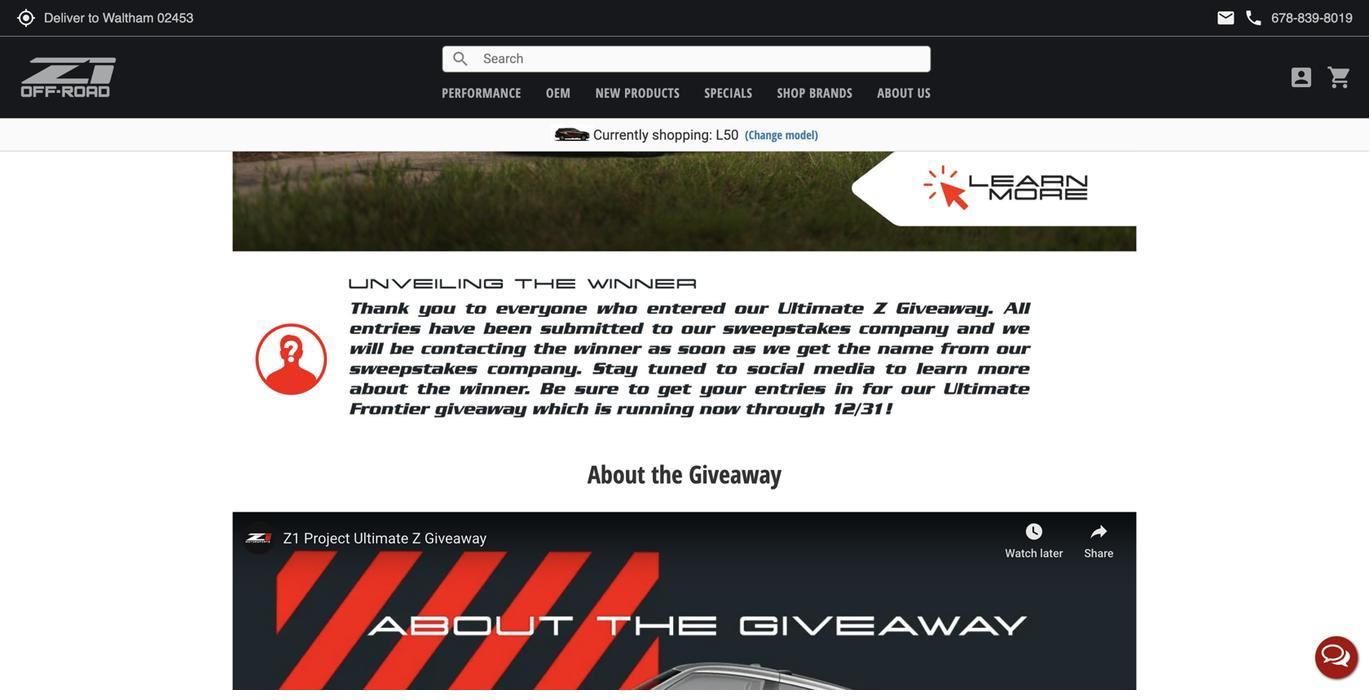 Task type: vqa. For each thing, say whether or not it's contained in the screenshot.
mail
yes



Task type: describe. For each thing, give the bounding box(es) containing it.
(change model) link
[[745, 127, 818, 143]]

mail
[[1216, 8, 1236, 28]]

about for about us
[[877, 84, 914, 101]]

about us link
[[877, 84, 931, 101]]

shop
[[777, 84, 806, 101]]

new
[[596, 84, 621, 101]]

z1 motorsports logo image
[[20, 57, 117, 98]]

oem link
[[546, 84, 571, 101]]

specials
[[705, 84, 753, 101]]

mail phone
[[1216, 8, 1263, 28]]

(change
[[745, 127, 782, 143]]

performance link
[[442, 84, 521, 101]]

about the giveaway
[[588, 458, 782, 491]]

currently
[[593, 127, 649, 143]]

shopping_cart link
[[1323, 64, 1353, 90]]

about us
[[877, 84, 931, 101]]

shop brands
[[777, 84, 853, 101]]

new products
[[596, 84, 680, 101]]

shopping:
[[652, 127, 712, 143]]

oem
[[546, 84, 571, 101]]

account_box link
[[1284, 64, 1319, 90]]

the
[[651, 458, 683, 491]]

currently shopping: l50 (change model)
[[593, 127, 818, 143]]



Task type: locate. For each thing, give the bounding box(es) containing it.
brands
[[809, 84, 853, 101]]

new products link
[[596, 84, 680, 101]]

shop brands link
[[777, 84, 853, 101]]

my_location
[[16, 8, 36, 28]]

about for about the giveaway
[[588, 458, 645, 491]]

about left the
[[588, 458, 645, 491]]

specials link
[[705, 84, 753, 101]]

products
[[624, 84, 680, 101]]

performance
[[442, 84, 521, 101]]

mail link
[[1216, 8, 1236, 28]]

us
[[917, 84, 931, 101]]

shopping_cart
[[1327, 64, 1353, 90]]

search
[[451, 49, 470, 69]]

phone
[[1244, 8, 1263, 28]]

account_box
[[1288, 64, 1315, 90]]

1 horizontal spatial about
[[877, 84, 914, 101]]

about
[[877, 84, 914, 101], [588, 458, 645, 491]]

0 horizontal spatial about
[[588, 458, 645, 491]]

0 vertical spatial about
[[877, 84, 914, 101]]

giveaway
[[689, 458, 782, 491]]

Search search field
[[470, 47, 930, 72]]

about left us
[[877, 84, 914, 101]]

model)
[[785, 127, 818, 143]]

l50
[[716, 127, 739, 143]]

phone link
[[1244, 8, 1353, 28]]

1 vertical spatial about
[[588, 458, 645, 491]]



